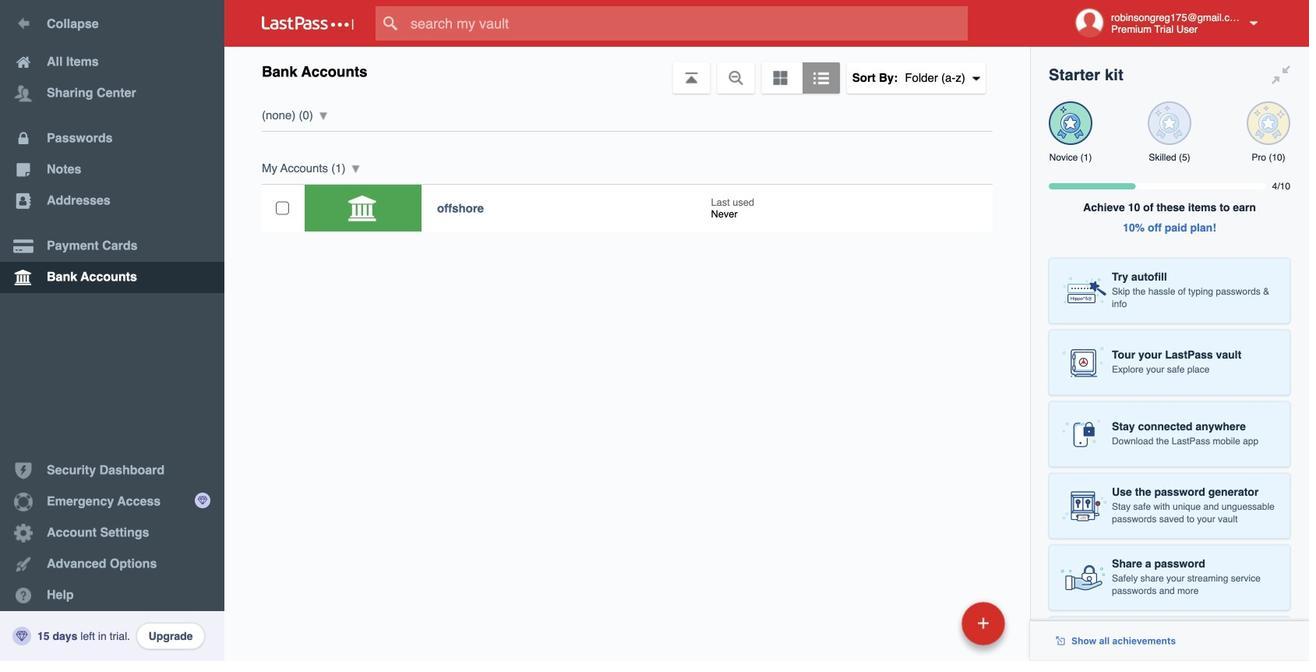 Task type: locate. For each thing, give the bounding box(es) containing it.
vault options navigation
[[225, 47, 1031, 94]]

lastpass image
[[262, 16, 354, 30]]

new item navigation
[[855, 597, 1015, 661]]

new item element
[[855, 601, 1011, 646]]



Task type: describe. For each thing, give the bounding box(es) containing it.
search my vault text field
[[376, 6, 999, 41]]

Search search field
[[376, 6, 999, 41]]

main navigation navigation
[[0, 0, 225, 661]]



